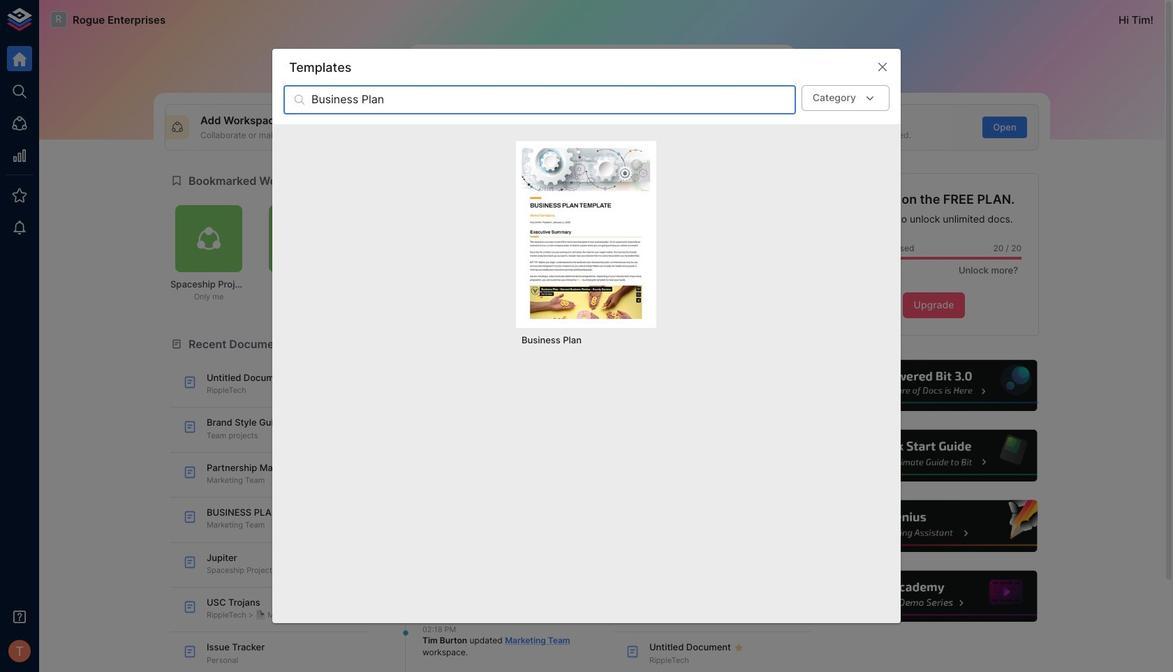 Task type: describe. For each thing, give the bounding box(es) containing it.
3 help image from the top
[[829, 499, 1040, 555]]

1 help image from the top
[[829, 358, 1040, 414]]



Task type: vqa. For each thing, say whether or not it's contained in the screenshot.
BOOKMARK
no



Task type: locate. For each thing, give the bounding box(es) containing it.
Search Templates... text field
[[312, 85, 796, 115]]

2 help image from the top
[[829, 429, 1040, 484]]

help image
[[829, 358, 1040, 414], [829, 429, 1040, 484], [829, 499, 1040, 555], [829, 570, 1040, 625]]

4 help image from the top
[[829, 570, 1040, 625]]

business plan image
[[522, 147, 651, 319]]

dialog
[[273, 49, 901, 624]]



